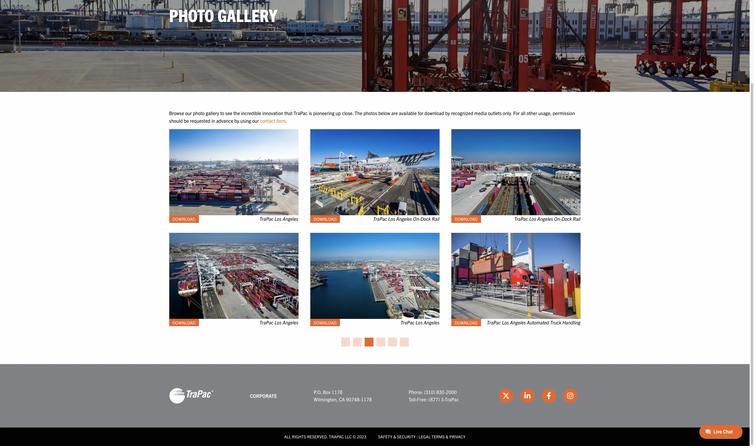 Task type: locate. For each thing, give the bounding box(es) containing it.
1178 right ca in the bottom left of the page
[[361, 397, 372, 403]]

download for trapac los angeles's trapac los angeles image
[[173, 321, 196, 326]]

download
[[173, 217, 196, 222], [314, 217, 337, 222], [455, 217, 478, 222], [173, 321, 196, 326], [314, 321, 337, 326], [455, 321, 478, 326]]

outlets
[[488, 110, 502, 116]]

0 horizontal spatial by
[[235, 118, 239, 124]]

0 horizontal spatial dock
[[421, 216, 431, 222]]

2 & from the left
[[446, 435, 449, 440]]

trapac los angeles on-dock rail image
[[310, 130, 440, 216], [452, 130, 581, 216]]

contact
[[260, 118, 276, 124]]

browse our photo gallery to see the incredible innovation that trapac is pioneering up close. the photos below are available for download by recognized media outlets only. for all other usage, permission should be requested in advance by using our
[[169, 110, 575, 124]]

tab panel
[[163, 130, 587, 337]]

using
[[240, 118, 251, 124]]

1 horizontal spatial rail
[[573, 216, 581, 222]]

1 vertical spatial our
[[252, 118, 259, 124]]

rights
[[292, 435, 306, 440]]

1 horizontal spatial &
[[446, 435, 449, 440]]

0 vertical spatial by
[[445, 110, 450, 116]]

gallery
[[218, 4, 277, 26]]

up
[[336, 110, 341, 116]]

& right safety
[[394, 435, 396, 440]]

is
[[309, 110, 312, 116]]

rail
[[432, 216, 440, 222], [573, 216, 581, 222]]

trapac los angeles image for trapac los angeles
[[169, 233, 299, 320]]

reserved.
[[307, 435, 328, 440]]

angeles
[[283, 216, 299, 222], [397, 216, 412, 222], [538, 216, 554, 222], [283, 320, 299, 326], [424, 320, 440, 326], [510, 320, 526, 326]]

download link
[[169, 216, 199, 223], [310, 216, 340, 223], [452, 216, 481, 223], [169, 320, 199, 327], [310, 320, 340, 327], [452, 320, 481, 327]]

2023
[[357, 435, 367, 440]]

free:
[[417, 397, 428, 403]]

below
[[379, 110, 391, 116]]

(877)
[[429, 397, 440, 403]]

by right download
[[445, 110, 450, 116]]

2 trapac los angeles on-dock rail image from the left
[[452, 130, 581, 216]]

pioneering
[[313, 110, 335, 116]]

2 trapac los angeles on-dock rail from the left
[[515, 216, 581, 222]]

main content
[[163, 110, 587, 347]]

our down incredible
[[252, 118, 259, 124]]

tab panel containing trapac los angeles
[[163, 130, 587, 337]]

los
[[275, 216, 282, 222], [389, 216, 395, 222], [530, 216, 537, 222], [275, 320, 282, 326], [416, 320, 423, 326], [502, 320, 509, 326]]

innovation
[[262, 110, 284, 116]]

0 horizontal spatial trapac los angeles on-dock rail
[[373, 216, 440, 222]]

our up be
[[185, 110, 192, 116]]

in
[[212, 118, 215, 124]]

see
[[225, 110, 232, 116]]

trapac los angeles image for trapac los angeles on-dock rail
[[169, 130, 299, 216]]

download for trapac los angeles image for trapac los angeles on-dock rail
[[173, 217, 196, 222]]

0 horizontal spatial rail
[[432, 216, 440, 222]]

be
[[184, 118, 189, 124]]

box
[[323, 390, 331, 395]]

footer
[[0, 365, 750, 447]]

contact form link
[[260, 118, 286, 124]]

1 dock from the left
[[421, 216, 431, 222]]

& right "terms"
[[446, 435, 449, 440]]

trapac los angeles on-dock rail for 1st trapac los angeles on-dock rail image from right
[[515, 216, 581, 222]]

|
[[417, 435, 418, 440]]

1 horizontal spatial dock
[[562, 216, 572, 222]]

on- for first trapac los angeles on-dock rail image from left
[[413, 216, 421, 222]]

trapac inside phone: (310) 830-2000 toll-free: (877) 3-trapac
[[445, 397, 459, 403]]

the
[[355, 110, 363, 116]]

recognized
[[451, 110, 474, 116]]

safety
[[378, 435, 393, 440]]

all
[[284, 435, 291, 440]]

download for trapac los angeles automated truck handling image
[[455, 321, 478, 326]]

available
[[399, 110, 417, 116]]

1 vertical spatial 1178
[[361, 397, 372, 403]]

trapac
[[294, 110, 308, 116], [260, 216, 274, 222], [373, 216, 387, 222], [515, 216, 529, 222], [260, 320, 274, 326], [401, 320, 415, 326], [487, 320, 501, 326], [445, 397, 459, 403]]

safety & security | legal terms & privacy
[[378, 435, 466, 440]]

3-
[[441, 397, 445, 403]]

2 on- from the left
[[555, 216, 562, 222]]

by
[[445, 110, 450, 116], [235, 118, 239, 124]]

ca
[[339, 397, 345, 403]]

1 horizontal spatial trapac los angeles on-dock rail image
[[452, 130, 581, 216]]

tab list
[[163, 337, 587, 347]]

to
[[220, 110, 224, 116]]

trapac los angeles image
[[169, 130, 299, 216], [169, 233, 299, 320], [310, 233, 440, 320]]

830-
[[437, 390, 446, 395]]

security
[[397, 435, 416, 440]]

0 horizontal spatial on-
[[413, 216, 421, 222]]

0 horizontal spatial trapac los angeles on-dock rail image
[[310, 130, 440, 216]]

gallery
[[206, 110, 219, 116]]

1 horizontal spatial our
[[252, 118, 259, 124]]

0 horizontal spatial 1178
[[332, 390, 343, 395]]

for
[[514, 110, 520, 116]]

close.
[[342, 110, 354, 116]]

corporate image
[[169, 388, 213, 405]]

dock
[[421, 216, 431, 222], [562, 216, 572, 222]]

trapac los angeles for trapac los angeles
[[260, 320, 299, 326]]

1178 up ca in the bottom left of the page
[[332, 390, 343, 395]]

1 horizontal spatial trapac los angeles on-dock rail
[[515, 216, 581, 222]]

our
[[185, 110, 192, 116], [252, 118, 259, 124]]

1 horizontal spatial 1178
[[361, 397, 372, 403]]

trapac los angeles
[[260, 216, 299, 222], [260, 320, 299, 326], [401, 320, 440, 326]]

0 vertical spatial our
[[185, 110, 192, 116]]

photos
[[364, 110, 378, 116]]

©
[[353, 435, 356, 440]]

1 horizontal spatial by
[[445, 110, 450, 116]]

trapac los angeles on-dock rail
[[373, 216, 440, 222], [515, 216, 581, 222]]

&
[[394, 435, 396, 440], [446, 435, 449, 440]]

by down the
[[235, 118, 239, 124]]

download for 1st trapac los angeles on-dock rail image from right
[[455, 217, 478, 222]]

legal terms & privacy link
[[419, 435, 466, 440]]

all
[[521, 110, 526, 116]]

1 trapac los angeles on-dock rail from the left
[[373, 216, 440, 222]]

trapac los angeles for trapac los angeles on-dock rail
[[260, 216, 299, 222]]

on-
[[413, 216, 421, 222], [555, 216, 562, 222]]

1178
[[332, 390, 343, 395], [361, 397, 372, 403]]

1 on- from the left
[[413, 216, 421, 222]]

1 horizontal spatial on-
[[555, 216, 562, 222]]

1 trapac los angeles on-dock rail image from the left
[[310, 130, 440, 216]]

the
[[234, 110, 240, 116]]

0 horizontal spatial &
[[394, 435, 396, 440]]

2 rail from the left
[[573, 216, 581, 222]]



Task type: vqa. For each thing, say whether or not it's contained in the screenshot.
877-
no



Task type: describe. For each thing, give the bounding box(es) containing it.
footer containing p.o. box 1178
[[0, 365, 750, 447]]

main content containing browse our photo gallery to see the incredible innovation that trapac is pioneering up close. the photos below are available for download by recognized media outlets only. for all other usage, permission should be requested in advance by using our
[[163, 110, 587, 347]]

0 horizontal spatial our
[[185, 110, 192, 116]]

photo
[[193, 110, 205, 116]]

1 vertical spatial by
[[235, 118, 239, 124]]

contact form .
[[260, 118, 287, 124]]

permission
[[553, 110, 575, 116]]

requested
[[190, 118, 210, 124]]

browse
[[169, 110, 184, 116]]

download for first trapac los angeles on-dock rail image from left
[[314, 217, 337, 222]]

automated
[[527, 320, 550, 326]]

are
[[392, 110, 398, 116]]

.
[[286, 118, 287, 124]]

90748-
[[346, 397, 361, 403]]

phone: (310) 830-2000 toll-free: (877) 3-trapac
[[409, 390, 459, 403]]

privacy
[[450, 435, 466, 440]]

photo
[[169, 4, 214, 26]]

1 & from the left
[[394, 435, 396, 440]]

wilmington,
[[314, 397, 338, 403]]

usage,
[[539, 110, 552, 116]]

should
[[169, 118, 183, 124]]

corporate
[[250, 393, 277, 399]]

photo gallery
[[169, 4, 277, 26]]

2000
[[446, 390, 457, 395]]

that
[[285, 110, 293, 116]]

other
[[527, 110, 538, 116]]

terms
[[432, 435, 445, 440]]

(310)
[[424, 390, 436, 395]]

handling
[[563, 320, 581, 326]]

0 vertical spatial 1178
[[332, 390, 343, 395]]

trapac los angeles automated truck handling image
[[452, 233, 581, 320]]

incredible
[[241, 110, 261, 116]]

2 dock from the left
[[562, 216, 572, 222]]

for
[[418, 110, 424, 116]]

trapac los angeles on-dock rail for first trapac los angeles on-dock rail image from left
[[373, 216, 440, 222]]

on- for 1st trapac los angeles on-dock rail image from right
[[555, 216, 562, 222]]

trapac los angeles automated truck handling
[[487, 320, 581, 326]]

llc
[[345, 435, 352, 440]]

trapac
[[329, 435, 344, 440]]

only.
[[503, 110, 513, 116]]

download
[[425, 110, 444, 116]]

all rights reserved. trapac llc © 2023
[[284, 435, 367, 440]]

advance
[[216, 118, 233, 124]]

safety & security link
[[378, 435, 416, 440]]

1 rail from the left
[[432, 216, 440, 222]]

legal
[[419, 435, 431, 440]]

p.o. box 1178 wilmington, ca 90748-1178
[[314, 390, 372, 403]]

media
[[475, 110, 487, 116]]

truck
[[551, 320, 562, 326]]

trapac inside the browse our photo gallery to see the incredible innovation that trapac is pioneering up close. the photos below are available for download by recognized media outlets only. for all other usage, permission should be requested in advance by using our
[[294, 110, 308, 116]]

phone:
[[409, 390, 423, 395]]

form
[[277, 118, 286, 124]]

toll-
[[409, 397, 417, 403]]

p.o.
[[314, 390, 322, 395]]



